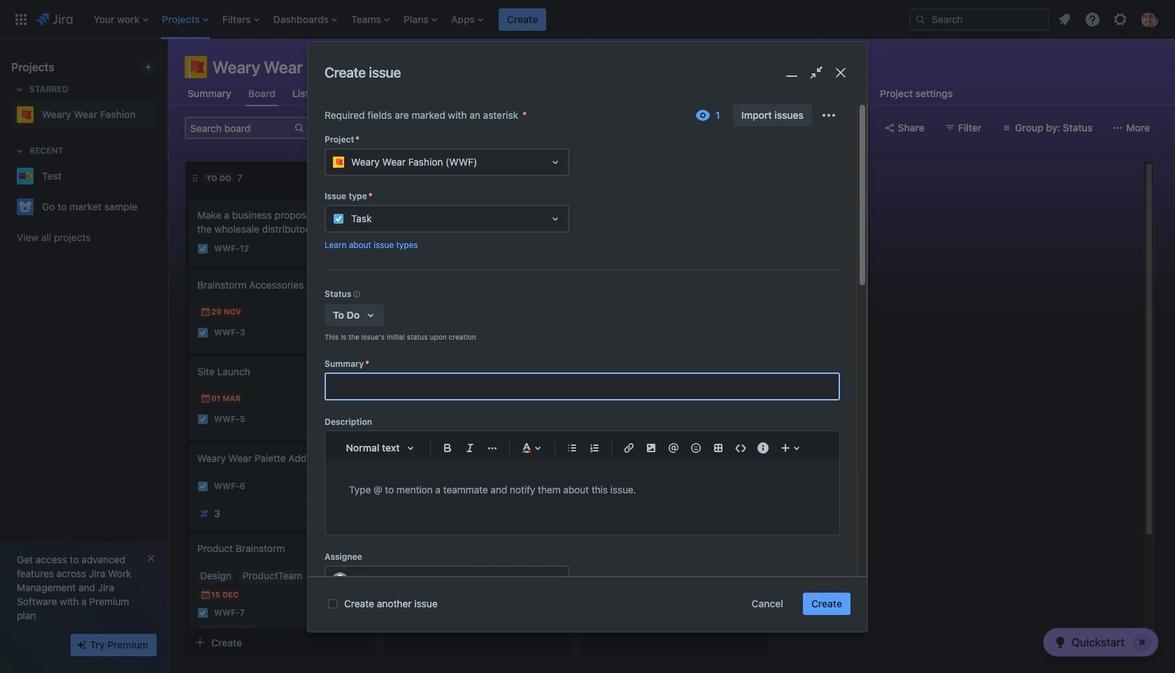 Task type: locate. For each thing, give the bounding box(es) containing it.
Search board text field
[[186, 118, 292, 138]]

james peterson image
[[541, 294, 558, 311], [344, 325, 361, 341]]

due date: 15 december 2023 image
[[200, 590, 211, 601]]

show subtasks image
[[232, 627, 248, 644]]

close premium upgrade banner image
[[145, 553, 157, 564]]

1 vertical spatial open image
[[547, 210, 564, 227]]

None search field
[[909, 8, 1049, 30]]

due date: 01 march 2024 image
[[200, 393, 211, 404], [200, 393, 211, 404]]

more formatting image
[[484, 440, 501, 457]]

0 vertical spatial task image
[[197, 243, 208, 255]]

5 list item from the left
[[347, 0, 394, 39]]

dialog
[[308, 42, 867, 674]]

collapse starred projects image
[[11, 81, 28, 98]]

2 open image from the top
[[547, 210, 564, 227]]

task image
[[197, 414, 208, 425], [197, 608, 208, 619]]

tab list
[[176, 81, 964, 106]]

1 task image from the top
[[197, 414, 208, 425]]

open image
[[547, 154, 564, 171], [547, 210, 564, 227]]

james peterson image
[[344, 411, 361, 428]]

3 task image from the top
[[197, 481, 208, 492]]

banner
[[0, 0, 1175, 39]]

1 vertical spatial task image
[[197, 327, 208, 339]]

0 vertical spatial task image
[[197, 414, 208, 425]]

mention image
[[665, 440, 682, 457]]

0 vertical spatial open image
[[547, 154, 564, 171]]

list
[[87, 0, 898, 39], [1052, 7, 1167, 32]]

add people image
[[360, 120, 376, 136]]

0 vertical spatial james peterson image
[[541, 294, 558, 311]]

search image
[[915, 14, 926, 25]]

task image
[[197, 243, 208, 255], [197, 327, 208, 339], [197, 481, 208, 492]]

list item
[[89, 0, 152, 39], [158, 0, 213, 39], [218, 0, 263, 39], [269, 0, 341, 39], [347, 0, 394, 39], [399, 0, 441, 39], [447, 0, 487, 39], [499, 0, 546, 39]]

minimize image
[[782, 63, 802, 83]]

Search field
[[909, 8, 1049, 30]]

1 task image from the top
[[197, 243, 208, 255]]

add image, video, or file image
[[643, 440, 660, 457]]

None text field
[[326, 374, 839, 399]]

task image for medium icon
[[197, 481, 208, 492]]

jira image
[[36, 11, 73, 28], [36, 11, 73, 28]]

bold ⌘b image
[[439, 440, 456, 457]]

1 horizontal spatial james peterson image
[[541, 294, 558, 311]]

Description - Main content area, start typing to enter text. text field
[[349, 482, 816, 499]]

2 vertical spatial task image
[[197, 481, 208, 492]]

1 vertical spatial task image
[[197, 608, 208, 619]]

bullet list ⌘⇧8 image
[[564, 440, 581, 457]]

1 open image from the top
[[547, 154, 564, 171]]

3 list item from the left
[[218, 0, 263, 39]]

lowest image
[[329, 414, 340, 425]]

1 horizontal spatial list
[[1052, 7, 1167, 32]]

1 vertical spatial james peterson image
[[344, 325, 361, 341]]



Task type: describe. For each thing, give the bounding box(es) containing it.
check image
[[1052, 634, 1069, 651]]

4 list item from the left
[[269, 0, 341, 39]]

0 horizontal spatial list
[[87, 0, 898, 39]]

info panel image
[[755, 440, 772, 457]]

link image
[[620, 440, 637, 457]]

info image
[[351, 289, 363, 300]]

due date: 29 november 2023 image
[[200, 306, 211, 318]]

6 list item from the left
[[399, 0, 441, 39]]

1 list item from the left
[[89, 0, 152, 39]]

exit full screen image
[[806, 63, 826, 83]]

0 horizontal spatial james peterson image
[[344, 325, 361, 341]]

7 list item from the left
[[447, 0, 487, 39]]

code snippet image
[[732, 440, 749, 457]]

more actions for this issue image
[[820, 107, 837, 124]]

due date: 29 november 2023 image
[[200, 306, 211, 318]]

highest image
[[348, 608, 360, 619]]

2 task image from the top
[[197, 327, 208, 339]]

medium image
[[348, 481, 360, 492]]

collapse recent projects image
[[11, 143, 28, 159]]

discard changes and close image
[[830, 63, 851, 83]]

due date: 15 december 2023 image
[[200, 590, 211, 601]]

emoji image
[[688, 440, 704, 457]]

task image for low image
[[197, 243, 208, 255]]

italic ⌘i image
[[462, 440, 478, 457]]

8 list item from the left
[[499, 0, 546, 39]]

numbered list ⌘⇧7 image
[[586, 440, 603, 457]]

primary element
[[8, 0, 898, 39]]

table image
[[710, 440, 727, 457]]

low image
[[348, 243, 360, 255]]

2 task image from the top
[[197, 608, 208, 619]]

2 list item from the left
[[158, 0, 213, 39]]

dismiss quickstart image
[[1131, 632, 1153, 654]]

highest image
[[329, 327, 340, 339]]



Task type: vqa. For each thing, say whether or not it's contained in the screenshot.
5th list item
yes



